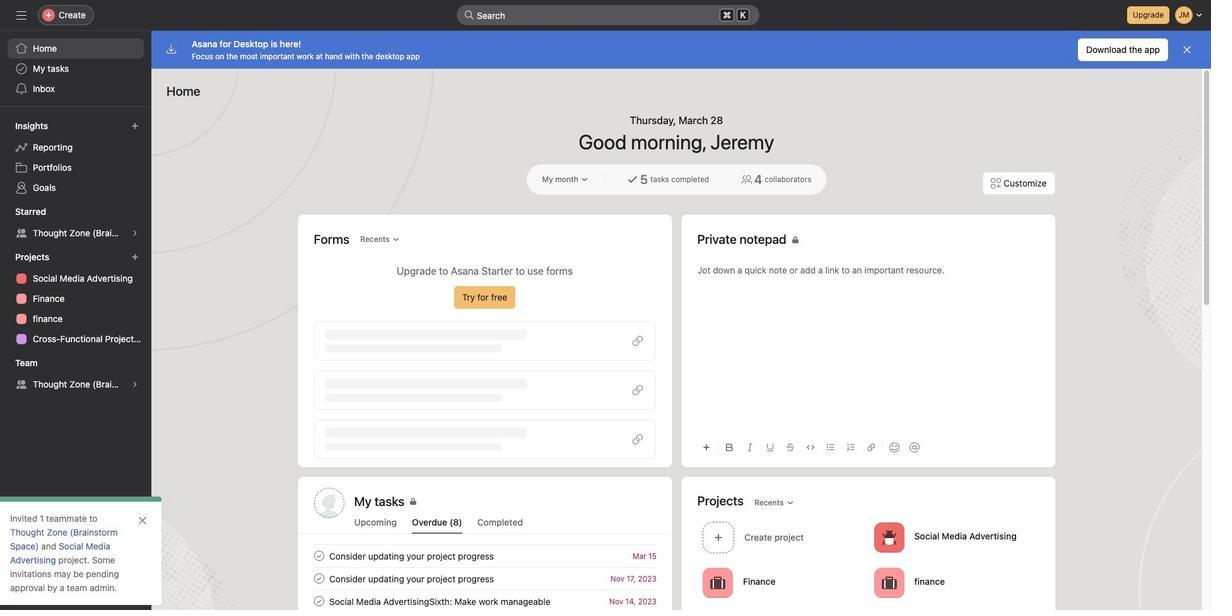 Task type: vqa. For each thing, say whether or not it's contained in the screenshot.
the left briefcase icon
yes



Task type: locate. For each thing, give the bounding box(es) containing it.
0 vertical spatial see details, thought zone (brainstorm space) image
[[131, 230, 139, 237]]

2 see details, thought zone (brainstorm space) image from the top
[[131, 381, 139, 389]]

0 vertical spatial mark complete image
[[311, 549, 326, 564]]

2 mark complete checkbox from the top
[[311, 572, 326, 587]]

bulleted list image
[[827, 444, 834, 452]]

see details, thought zone (brainstorm space) image
[[131, 230, 139, 237], [131, 381, 139, 389]]

1 horizontal spatial briefcase image
[[881, 576, 896, 591]]

see details, thought zone (brainstorm space) image inside starred element
[[131, 230, 139, 237]]

mark complete image up mark complete icon
[[311, 549, 326, 564]]

Search tasks, projects, and more text field
[[457, 5, 760, 25]]

mark complete image
[[311, 549, 326, 564], [311, 594, 326, 609]]

mark complete checkbox up mark complete checkbox
[[311, 572, 326, 587]]

list item
[[697, 519, 869, 557], [299, 545, 672, 568], [299, 568, 672, 591], [299, 591, 672, 611]]

1 vertical spatial mark complete checkbox
[[311, 572, 326, 587]]

Mark complete checkbox
[[311, 549, 326, 564], [311, 572, 326, 587]]

1 briefcase image from the left
[[710, 576, 725, 591]]

None field
[[457, 5, 760, 25]]

prominent image
[[464, 10, 474, 20]]

0 vertical spatial mark complete checkbox
[[311, 549, 326, 564]]

insert an object image
[[702, 444, 710, 452]]

toolbar
[[697, 433, 1039, 462]]

1 vertical spatial mark complete image
[[311, 594, 326, 609]]

see details, thought zone (brainstorm space) image for starred element
[[131, 230, 139, 237]]

mark complete checkbox up mark complete icon
[[311, 549, 326, 564]]

see details, thought zone (brainstorm space) image inside teams element
[[131, 381, 139, 389]]

mark complete image down mark complete icon
[[311, 594, 326, 609]]

0 horizontal spatial briefcase image
[[710, 576, 725, 591]]

1 mark complete checkbox from the top
[[311, 549, 326, 564]]

1 vertical spatial see details, thought zone (brainstorm space) image
[[131, 381, 139, 389]]

1 see details, thought zone (brainstorm space) image from the top
[[131, 230, 139, 237]]

1 mark complete image from the top
[[311, 549, 326, 564]]

insights element
[[0, 115, 151, 201]]

briefcase image
[[710, 576, 725, 591], [881, 576, 896, 591]]



Task type: describe. For each thing, give the bounding box(es) containing it.
hide sidebar image
[[16, 10, 26, 20]]

new project or portfolio image
[[131, 254, 139, 261]]

code image
[[807, 444, 814, 452]]

strikethrough image
[[786, 444, 794, 452]]

teams element
[[0, 352, 151, 397]]

bold image
[[726, 444, 733, 452]]

new insights image
[[131, 122, 139, 130]]

see details, thought zone (brainstorm space) image for teams element
[[131, 381, 139, 389]]

Mark complete checkbox
[[311, 594, 326, 609]]

at mention image
[[909, 443, 920, 453]]

starred element
[[0, 201, 151, 246]]

underline image
[[766, 444, 774, 452]]

2 mark complete image from the top
[[311, 594, 326, 609]]

mark complete image
[[311, 572, 326, 587]]

2 briefcase image from the left
[[881, 576, 896, 591]]

global element
[[0, 31, 151, 107]]

numbered list image
[[847, 444, 855, 452]]

italics image
[[746, 444, 754, 452]]

bug image
[[881, 530, 896, 545]]

dismiss image
[[1182, 45, 1192, 55]]

close image
[[138, 516, 148, 526]]

projects element
[[0, 246, 151, 352]]

link image
[[867, 444, 875, 452]]

add profile photo image
[[314, 488, 344, 519]]



